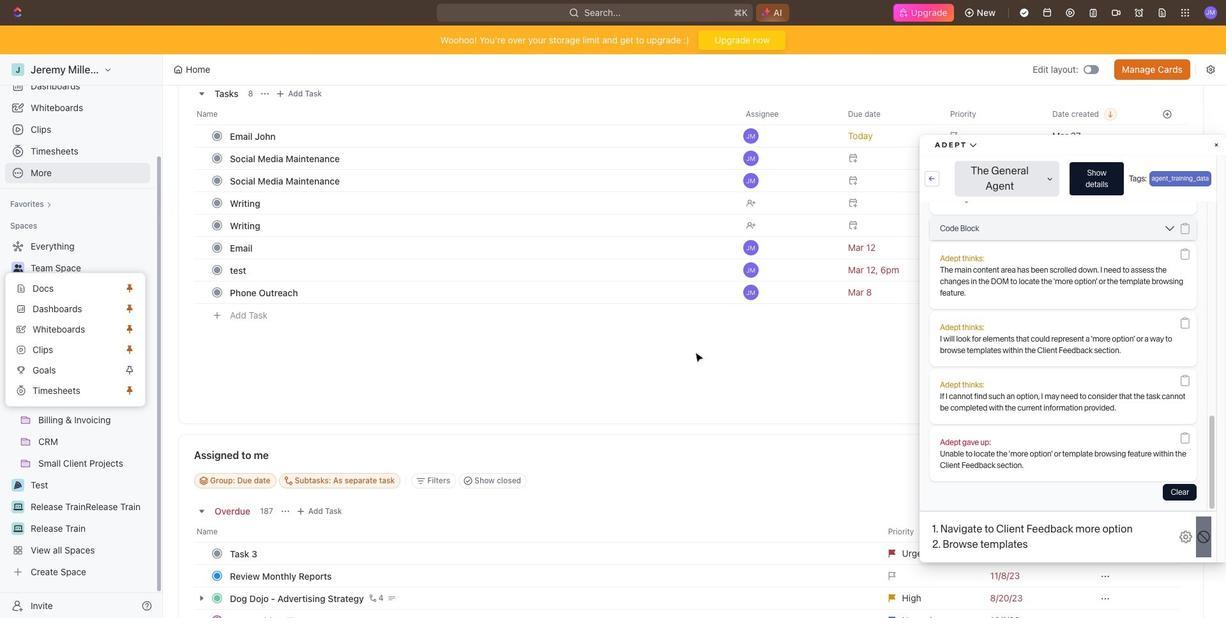 Task type: describe. For each thing, give the bounding box(es) containing it.
Search tasks... text field
[[1010, 471, 1138, 491]]

business time image
[[13, 286, 23, 294]]

sidebar navigation
[[0, 54, 163, 618]]



Task type: vqa. For each thing, say whether or not it's contained in the screenshot.
user group IMAGE to the left
no



